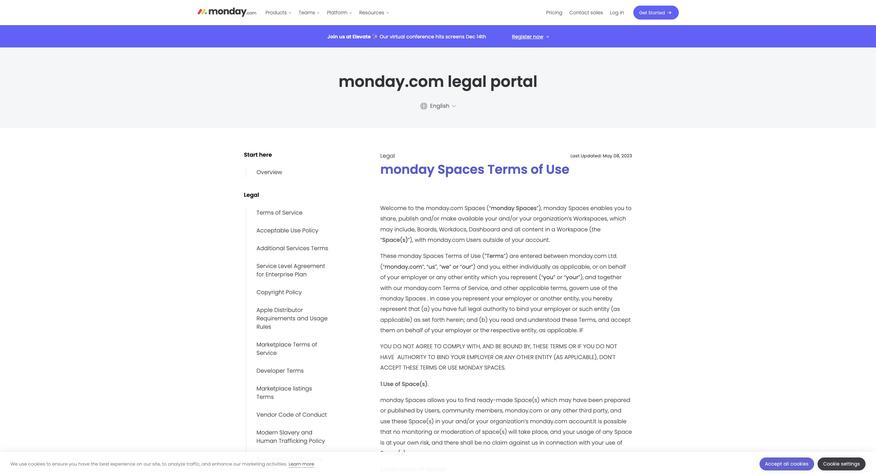 Task type: describe. For each thing, give the bounding box(es) containing it.
products link
[[262, 7, 295, 18]]

portal
[[490, 71, 537, 92]]

0 horizontal spatial us
[[339, 33, 345, 40]]

these inside "), and together with our monday.com terms of service, and other applicable terms, govern use of the monday spaces . in case you represent your employer or another entity, you hereby represent that (a) you have full legal authority to bind your employer or such entity (as applicable) as set forth herein; and (b) you read and understood these terms, and accept them on behalf of your employer or the respective entity, as applicable. if
[[562, 316, 577, 324]]

full
[[458, 306, 466, 314]]

1 horizontal spatial or
[[495, 354, 503, 362]]

1 vertical spatial to
[[428, 354, 435, 362]]

and
[[482, 343, 494, 351]]

use down published
[[380, 418, 390, 426]]

ensure
[[52, 461, 68, 468]]

policy inside modern slavery and human trafficking policy
[[309, 438, 325, 446]]

monday.com inside "), and together with our monday.com terms of service, and other applicable terms, govern use of the monday spaces . in case you represent your employer or another entity, you hereby represent that (a) you have full legal authority to bind your employer or such entity (as applicable) as set forth herein; and (b) you read and understood these terms, and accept them on behalf of your employer or the respective entity, as applicable. if
[[404, 284, 441, 293]]

or up together
[[592, 263, 598, 271]]

you up such
[[581, 295, 592, 303]]

0 vertical spatial at
[[346, 33, 351, 40]]

understood
[[528, 316, 560, 324]]

1 not from the left
[[403, 343, 414, 351]]

another
[[540, 295, 562, 303]]

and right traffic,
[[202, 461, 211, 468]]

the left best
[[91, 461, 98, 468]]

sales
[[591, 9, 603, 16]]

modern slavery and human trafficking policy link
[[245, 428, 333, 447]]

apple
[[257, 307, 273, 315]]

get
[[639, 9, 647, 16]]

shall
[[460, 439, 473, 447]]

authority
[[397, 354, 426, 362]]

your up content
[[519, 215, 532, 223]]

0 horizontal spatial as
[[414, 316, 420, 324]]

0 horizontal spatial and/or
[[420, 215, 439, 223]]

monday.com logo image
[[197, 4, 256, 19]]

between
[[544, 253, 568, 261]]

users,
[[425, 408, 441, 416]]

use inside "), and together with our monday.com terms of service, and other applicable terms, govern use of the monday spaces . in case you represent your employer or another entity, you hereby represent that (a) you have full legal authority to bind your employer or such entity (as applicable) as set forth herein; and (b) you read and understood these terms, and accept them on behalf of your employer or the respective entity, as applicable. if
[[590, 284, 600, 293]]

cookie
[[823, 462, 840, 468]]

monday.com reporting hotline
[[257, 456, 323, 472]]

with,
[[467, 343, 481, 351]]

and right risk,
[[432, 439, 443, 447]]

your up dashboard
[[485, 215, 497, 223]]

teams
[[299, 9, 315, 16]]

accept
[[380, 364, 401, 373]]

dialog containing we use cookies to ensure you have the best experience on our site, to analyze traffic, and enhance our marketing activities.
[[0, 453, 876, 477]]

space(s) down include,
[[382, 236, 408, 244]]

(as
[[611, 306, 620, 314]]

1 do from the left
[[393, 343, 401, 351]]

in down place, at the right bottom of page
[[539, 439, 544, 447]]

employer up "bind"
[[505, 295, 531, 303]]

human
[[257, 438, 277, 446]]

terms inside "), and together with our monday.com terms of service, and other applicable terms, govern use of the monday spaces . in case you represent your employer or another entity, you hereby represent that (a) you have full legal authority to bind your employer or such entity (as applicable) as set forth herein; and (b) you read and understood these terms, and accept them on behalf of your employer or the respective entity, as applicable. if
[[443, 284, 460, 293]]

your up understood
[[530, 306, 543, 314]]

spaces inside "), and together with our monday.com terms of service, and other applicable terms, govern use of the monday spaces . in case you represent your employer or another entity, you hereby represent that (a) you have full legal authority to bind your employer or such entity (as applicable) as set forth herein; and (b) you read and understood these terms, and accept them on behalf of your employer or the respective entity, as applicable. if
[[405, 295, 426, 303]]

claim
[[492, 439, 507, 447]]

"), for with
[[578, 274, 584, 282]]

which inside monday spaces allows you to find ready-made space(s) which may have been prepared or published by users, community members, monday.com or any other third party, and use these space(s) in your and/or your organization's monday.com account.it is possible that no monitoring or moderation of space(s) will take place, and your usage of any space is at your own risk, and there shall be no claim against us in connection with your use of space(s).
[[541, 397, 557, 405]]

you up terms,
[[543, 274, 553, 282]]

requirements
[[257, 315, 295, 323]]

be
[[475, 439, 482, 447]]

to left ensure
[[46, 461, 51, 468]]

include,
[[394, 226, 416, 234]]

entered
[[520, 253, 542, 261]]

teams link
[[295, 7, 323, 18]]

employer down another
[[544, 306, 571, 314]]

or up terms,
[[557, 274, 562, 282]]

to right site,
[[162, 461, 167, 468]]

space(s) "), with monday.com users outside of your account.
[[382, 236, 550, 244]]

you up full
[[451, 295, 462, 303]]

the down (b)
[[480, 327, 489, 335]]

of inside the marketplace terms of service
[[312, 341, 317, 349]]

your down members,
[[476, 418, 488, 426]]

dashboard
[[469, 226, 500, 234]]

that inside "), and together with our monday.com terms of service, and other applicable terms, govern use of the monday spaces . in case you represent your employer or another entity, you hereby represent that (a) you have full legal authority to bind your employer or such entity (as applicable) as set forth herein; and (b) you read and understood these terms, and accept them on behalf of your employer or the respective entity, as applicable. if
[[408, 306, 420, 314]]

1 you from the left
[[380, 343, 392, 351]]

or right we
[[453, 263, 458, 271]]

to up "publish" in the top left of the page
[[408, 204, 414, 213]]

have inside "), and together with our monday.com terms of service, and other applicable terms, govern use of the monday spaces . in case you represent your employer or another entity, you hereby represent that (a) you have full legal authority to bind your employer or such entity (as applicable) as set forth herein; and (b) you read and understood these terms, and accept them on behalf of your employer or the respective entity, as applicable. if
[[443, 306, 457, 314]]

your up authority
[[491, 295, 503, 303]]

0 vertical spatial no
[[393, 429, 400, 437]]

join
[[327, 33, 338, 40]]

as inside ") and you, either individually as applicable, or on behalf of your employer or any other entity which you represent ("
[[552, 263, 559, 271]]

2 horizontal spatial and/or
[[499, 215, 518, 223]]

apple distributor requirements and usage rules
[[257, 307, 328, 331]]

which inside ") and you, either individually as applicable, or on behalf of your employer or any other entity which you represent ("
[[481, 274, 497, 282]]

trafficking
[[279, 438, 307, 446]]

register
[[512, 33, 532, 40]]

and down "bind"
[[515, 316, 527, 324]]

other inside "), and together with our monday.com terms of service, and other applicable terms, govern use of the monday spaces . in case you represent your employer or another entity, you hereby represent that (a) you have full legal authority to bind your employer or such entity (as applicable) as set forth herein; and (b) you read and understood these terms, and accept them on behalf of your employer or the respective entity, as applicable. if
[[503, 284, 518, 293]]

if inside "), and together with our monday.com terms of service, and other applicable terms, govern use of the monday spaces . in case you represent your employer or another entity, you hereby represent that (a) you have full legal authority to bind your employer or such entity (as applicable) as set forth herein; and (b) you read and understood these terms, and accept them on behalf of your employer or the respective entity, as applicable. if
[[579, 327, 583, 335]]

your down usage
[[592, 439, 604, 447]]

0 vertical spatial legal
[[380, 152, 395, 160]]

monday.com reporting hotline link
[[245, 454, 333, 473]]

individually
[[520, 263, 551, 271]]

or down monday.com ", " us ", " we " or " our
[[429, 274, 435, 282]]

our right 'enhance'
[[233, 461, 241, 468]]

(the
[[589, 226, 601, 234]]

employer
[[467, 354, 494, 362]]

last
[[570, 153, 580, 159]]

applicable.
[[547, 327, 578, 335]]

monday.com inside '") are entered between monday.com ltd. ("'
[[569, 253, 607, 261]]

either
[[502, 263, 518, 271]]

copyright policy
[[257, 289, 302, 297]]

start here button
[[244, 151, 272, 159]]

you down authority
[[489, 316, 499, 324]]

policy inside 'link'
[[286, 289, 302, 297]]

space(s) right made
[[514, 397, 540, 405]]

entity inside "), and together with our monday.com terms of service, and other applicable terms, govern use of the monday spaces . in case you represent your employer or another entity, you hereby represent that (a) you have full legal authority to bind your employer or such entity (as applicable) as set forth herein; and (b) you read and understood these terms, and accept them on behalf of your employer or the respective entity, as applicable. if
[[594, 306, 609, 314]]

workspace
[[557, 226, 588, 234]]

(b)
[[479, 316, 488, 324]]

resources link
[[356, 7, 393, 18]]

your up 'are'
[[512, 236, 524, 244]]

1 ", from the left
[[422, 263, 425, 271]]

2 . from the top
[[428, 381, 429, 389]]

space
[[614, 429, 632, 437]]

") are entered between monday.com ltd. ("
[[380, 253, 617, 271]]

made
[[496, 397, 513, 405]]

1 horizontal spatial with
[[415, 236, 426, 244]]

terms of service link
[[245, 208, 306, 218]]

and up the govern
[[585, 274, 596, 282]]

the up "publish" in the top left of the page
[[415, 204, 424, 213]]

and down ") and you, either individually as applicable, or on behalf of your employer or any other entity which you represent ("
[[491, 284, 502, 293]]

1 horizontal spatial no
[[483, 439, 490, 447]]

employer down herein;
[[445, 327, 472, 335]]

case
[[436, 295, 450, 303]]

that inside monday spaces allows you to find ready-made space(s) which may have been prepared or published by users, community members, monday.com or any other third party, and use these space(s) in your and/or your organization's monday.com account.it is possible that no monitoring or moderation of space(s) will take place, and your usage of any space is at your own risk, and there shall be no claim against us in connection with your use of space(s).
[[380, 429, 392, 437]]

slavery
[[279, 429, 300, 437]]

and right "terms,"
[[598, 316, 609, 324]]

connection
[[546, 439, 577, 447]]

2 horizontal spatial or
[[568, 343, 576, 351]]

agreement
[[294, 262, 325, 271]]

bound
[[503, 343, 522, 351]]

1 vertical spatial is
[[380, 439, 384, 447]]

0 horizontal spatial these
[[403, 364, 419, 373]]

screens
[[445, 33, 465, 40]]

modern slavery and human trafficking policy
[[257, 429, 325, 446]]

1 vertical spatial legal
[[244, 191, 259, 199]]

in down users, on the bottom of the page
[[435, 418, 440, 426]]

developer terms
[[257, 367, 304, 375]]

1 vertical spatial any
[[551, 408, 561, 416]]

2 ", from the left
[[435, 263, 438, 271]]

and/or inside monday spaces allows you to find ready-made space(s) which may have been prepared or published by users, community members, monday.com or any other third party, and use these space(s) in your and/or your organization's monday.com account.it is possible that no monitoring or moderation of space(s) will take place, and your usage of any space is at your own risk, and there shall be no claim against us in connection with your use of space(s).
[[455, 418, 475, 426]]

additional services terms
[[257, 245, 328, 253]]

third
[[579, 408, 592, 416]]

1 vertical spatial "),
[[408, 236, 413, 244]]

space(s) up 'allows'
[[402, 381, 428, 389]]

read
[[501, 316, 514, 324]]

" left we
[[427, 263, 428, 271]]

space(s).
[[380, 450, 407, 458]]

0 horizontal spatial entity,
[[521, 327, 537, 335]]

0 horizontal spatial "
[[449, 263, 451, 271]]

on inside ") and you, either individually as applicable, or on behalf of your employer or any other entity which you represent ("
[[600, 263, 607, 271]]

service,
[[468, 284, 489, 293]]

your inside ") and you, either individually as applicable, or on behalf of your employer or any other entity which you represent ("
[[387, 274, 399, 282]]

log in link
[[606, 7, 628, 18]]

with inside "), and together with our monday.com terms of service, and other applicable terms, govern use of the monday spaces . in case you represent your employer or another entity, you hereby represent that (a) you have full legal authority to bind your employer or such entity (as applicable) as set forth herein; and (b) you read and understood these terms, and accept them on behalf of your employer or the respective entity, as applicable. if
[[380, 284, 392, 293]]

use right "we" at the bottom of the page
[[19, 461, 27, 468]]

1 vertical spatial "
[[553, 274, 555, 282]]

prepared
[[604, 397, 630, 405]]

our right we
[[462, 263, 471, 271]]

1.use of space(s) .
[[380, 381, 429, 389]]

spaces.
[[425, 466, 447, 474]]

learn
[[289, 461, 301, 468]]

you up "forth"
[[431, 306, 442, 314]]

1 horizontal spatial terms
[[550, 343, 567, 351]]

(" up dashboard
[[487, 204, 491, 213]]

or up place, at the right bottom of page
[[544, 408, 549, 416]]

allows
[[427, 397, 445, 405]]

accept all cookies
[[765, 462, 809, 468]]

settings
[[841, 462, 860, 468]]

start here
[[244, 151, 272, 159]]

marketplace listings terms
[[257, 385, 312, 402]]

best
[[99, 461, 109, 468]]

vendor
[[257, 411, 277, 420]]

reporting
[[296, 456, 323, 464]]

which inside "), monday spaces enables you to share, publish and/or make available your and/or your organization's workspaces, which may include, boards, workdocs, dashboard and all content in a workspace (the "
[[610, 215, 626, 223]]

use down the 'space'
[[605, 439, 615, 447]]

or down applicable
[[533, 295, 539, 303]]

in inside "), monday spaces enables you to share, publish and/or make available your and/or your organization's workspaces, which may include, boards, workdocs, dashboard and all content in a workspace (the "
[[545, 226, 550, 234]]

"), and together with our monday.com terms of service, and other applicable terms, govern use of the monday spaces . in case you represent your employer or another entity, you hereby represent that (a) you have full legal authority to bind your employer or such entity (as applicable) as set forth herein; and (b) you read and understood these terms, and accept them on behalf of your employer or the respective entity, as applicable. if
[[380, 274, 631, 335]]

at inside monday spaces allows you to find ready-made space(s) which may have been prepared or published by users, community members, monday.com or any other third party, and use these space(s) in your and/or your organization's monday.com account.it is possible that no monitoring or moderation of space(s) will take place, and your usage of any space is at your own risk, and there shall be no claim against us in connection with your use of space(s).
[[386, 439, 392, 447]]

are
[[510, 253, 519, 261]]

by
[[416, 408, 423, 416]]

1 horizontal spatial is
[[598, 418, 602, 426]]

these inside monday spaces allows you to find ready-made space(s) which may have been prepared or published by users, community members, monday.com or any other third party, and use these space(s) in your and/or your organization's monday.com account.it is possible that no monitoring or moderation of space(s) will take place, and your usage of any space is at your own risk, and there shall be no claim against us in connection with your use of space(s).
[[392, 418, 407, 426]]

your down applicable,
[[566, 274, 578, 282]]

modern
[[257, 429, 278, 437]]

your up moderation
[[442, 418, 454, 426]]

0 vertical spatial legal
[[448, 71, 487, 92]]

workdocs,
[[439, 226, 467, 234]]

and up connection
[[550, 429, 561, 437]]

copyright
[[257, 289, 284, 297]]



Task type: vqa. For each thing, say whether or not it's contained in the screenshot.
the across on the bottom
no



Task type: locate. For each thing, give the bounding box(es) containing it.
0 vertical spatial that
[[408, 306, 420, 314]]

other
[[516, 354, 534, 362]]

0 horizontal spatial cookies
[[28, 461, 45, 468]]

1 horizontal spatial any
[[551, 408, 561, 416]]

terms
[[487, 161, 528, 179], [257, 209, 274, 217], [311, 245, 328, 253], [445, 253, 462, 261], [486, 253, 504, 261], [443, 284, 460, 293], [293, 341, 310, 349], [287, 367, 304, 375], [257, 394, 274, 402]]

spaces.
[[484, 364, 506, 373]]

to
[[434, 343, 441, 351], [428, 354, 435, 362]]

monitoring
[[402, 429, 432, 437]]

2 vertical spatial on
[[137, 461, 142, 468]]

all right accept
[[783, 462, 789, 468]]

1 horizontal spatial do
[[596, 343, 604, 351]]

1 horizontal spatial may
[[559, 397, 571, 405]]

these down authority
[[403, 364, 419, 373]]

"), inside "), monday spaces enables you to share, publish and/or make available your and/or your organization's workspaces, which may include, boards, workdocs, dashboard and all content in a workspace (the "
[[537, 204, 542, 213]]

1 horizontal spatial these
[[533, 343, 548, 351]]

entity, down the govern
[[564, 295, 580, 303]]

service level agreement for enterprise plan link
[[245, 261, 333, 280]]

marketplace inside 'marketplace listings terms'
[[257, 385, 291, 393]]

1 horizontal spatial represent
[[463, 295, 490, 303]]

0 horizontal spatial terms
[[420, 364, 437, 373]]

"), inside "), and together with our monday.com terms of service, and other applicable terms, govern use of the monday spaces . in case you represent your employer or another entity, you hereby represent that (a) you have full legal authority to bind your employer or such entity (as applicable) as set forth herein; and (b) you read and understood these terms, and accept them on behalf of your employer or the respective entity, as applicable. if
[[578, 274, 584, 282]]

monday inside "), monday spaces enables you to share, publish and/or make available your and/or your organization's workspaces, which may include, boards, workdocs, dashboard and all content in a workspace (the "
[[543, 204, 567, 213]]

welcome
[[380, 204, 407, 213]]

2 horizontal spatial any
[[602, 429, 613, 437]]

any down possible
[[602, 429, 613, 437]]

you up applicable), on the bottom of page
[[583, 343, 594, 351]]

1 marketplace from the top
[[257, 341, 291, 349]]

marketplace
[[257, 341, 291, 349], [257, 385, 291, 393]]

applicable
[[519, 284, 549, 293]]

entity up service,
[[464, 274, 479, 282]]

behalf inside "), and together with our monday.com terms of service, and other applicable terms, govern use of the monday spaces . in case you represent your employer or another entity, you hereby represent that (a) you have full legal authority to bind your employer or such entity (as applicable) as set forth herein; and (b) you read and understood these terms, and accept them on behalf of your employer or the respective entity, as applicable. if
[[405, 327, 423, 335]]

hereby
[[593, 295, 612, 303]]

elevate
[[353, 33, 371, 40]]

") and you, either individually as applicable, or on behalf of your employer or any other entity which you represent ("
[[380, 263, 626, 282]]

1 horizontal spatial not
[[606, 343, 617, 351]]

and/or up outside
[[499, 215, 518, 223]]

last updated:  may 08, 2023
[[570, 153, 632, 159]]

cookies right accept
[[790, 462, 809, 468]]

acceptable use policy link
[[245, 226, 322, 236]]

with down boards,
[[415, 236, 426, 244]]

and left (b)
[[466, 316, 478, 324]]

0 horizontal spatial organization's
[[490, 418, 529, 426]]

0 horizontal spatial represent
[[380, 306, 407, 314]]

these up entity
[[533, 343, 548, 351]]

terms inside the marketplace terms of service
[[293, 341, 310, 349]]

1 horizontal spatial organization's
[[533, 215, 572, 223]]

other inside monday spaces allows you to find ready-made space(s) which may have been prepared or published by users, community members, monday.com or any other third party, and use these space(s) in your and/or your organization's monday.com account.it is possible that no monitoring or moderation of space(s) will take place, and your usage of any space is at your own risk, and there shall be no claim against us in connection with your use of space(s).
[[563, 408, 577, 416]]

you inside "), monday spaces enables you to share, publish and/or make available your and/or your organization's workspaces, which may include, boards, workdocs, dashboard and all content in a workspace (the "
[[614, 204, 624, 213]]

(" down outside
[[482, 253, 486, 261]]

overview link
[[245, 168, 286, 178]]

0 vertical spatial as
[[552, 263, 559, 271]]

policy up reporting
[[309, 438, 325, 446]]

(" down individually
[[539, 274, 543, 282]]

1 horizontal spatial entity,
[[564, 295, 580, 303]]

1 horizontal spatial cookies
[[790, 462, 809, 468]]

" down these monday spaces terms of use (" terms
[[449, 263, 451, 271]]

" up terms,
[[564, 274, 566, 282]]

all inside "button"
[[783, 462, 789, 468]]

us inside monday spaces allows you to find ready-made space(s) which may have been prepared or published by users, community members, monday.com or any other third party, and use these space(s) in your and/or your organization's monday.com account.it is possible that no monitoring or moderation of space(s) will take place, and your usage of any space is at your own risk, and there shall be no claim against us in connection with your use of space(s).
[[532, 439, 538, 447]]

0 vertical spatial ")
[[504, 253, 508, 261]]

these up "applicable."
[[562, 316, 577, 324]]

spaces inside monday spaces allows you to find ready-made space(s) which may have been prepared or published by users, community members, monday.com or any other third party, and use these space(s) in your and/or your organization's monday.com account.it is possible that no monitoring or moderation of space(s) will take place, and your usage of any space is at your own risk, and there shall be no claim against us in connection with your use of space(s).
[[405, 397, 426, 405]]

make
[[441, 215, 456, 223]]

✨
[[372, 33, 378, 40]]

behalf down set
[[405, 327, 423, 335]]

experience
[[110, 461, 135, 468]]

virtual
[[390, 33, 405, 40]]

1 horizontal spatial "
[[553, 274, 555, 282]]

you right enables
[[614, 204, 624, 213]]

content
[[522, 226, 544, 234]]

and inside apple distributor requirements and usage rules
[[297, 315, 308, 323]]

marketplace listings terms link
[[245, 384, 333, 403]]

other left third
[[563, 408, 577, 416]]

2 you from the left
[[583, 343, 594, 351]]

0 vertical spatial with
[[415, 236, 426, 244]]

1 vertical spatial no
[[483, 439, 490, 447]]

platform link
[[323, 7, 356, 18]]

legal
[[380, 152, 395, 160], [244, 191, 259, 199]]

find
[[465, 397, 475, 405]]

possible
[[604, 418, 626, 426]]

copyright policy link
[[245, 288, 305, 298]]

and/or up boards,
[[420, 215, 439, 223]]

the down together
[[608, 284, 617, 293]]

"), for enables
[[537, 204, 542, 213]]

1 vertical spatial other
[[503, 284, 518, 293]]

all inside "), monday spaces enables you to share, publish and/or make available your and/or your organization's workspaces, which may include, boards, workdocs, dashboard and all content in a workspace (the "
[[514, 226, 520, 234]]

"), down include,
[[408, 236, 413, 244]]

0 vertical spatial entity
[[464, 274, 479, 282]]

1 vertical spatial policy
[[286, 289, 302, 297]]

your up connection
[[563, 429, 575, 437]]

organization's inside "), monday spaces enables you to share, publish and/or make available your and/or your organization's workspaces, which may include, boards, workdocs, dashboard and all content in a workspace (the "
[[533, 215, 572, 223]]

any
[[436, 274, 446, 282], [551, 408, 561, 416], [602, 429, 613, 437]]

(" inside ") and you, either individually as applicable, or on behalf of your employer or any other entity which you represent ("
[[539, 274, 543, 282]]

2023
[[621, 153, 632, 159]]

1 horizontal spatial ")
[[504, 253, 508, 261]]

0 horizontal spatial at
[[346, 33, 351, 40]]

or up "with," on the right bottom
[[473, 327, 479, 335]]

users
[[466, 236, 481, 244]]

1 vertical spatial entity,
[[521, 327, 537, 335]]

terms inside 'marketplace listings terms'
[[257, 394, 274, 402]]

on down applicable)
[[397, 327, 404, 335]]

0 horizontal spatial ")
[[471, 263, 475, 271]]

have inside monday spaces allows you to find ready-made space(s) which may have been prepared or published by users, community members, monday.com or any other third party, and use these space(s) in your and/or your organization's monday.com account.it is possible that no monitoring or moderation of space(s) will take place, and your usage of any space is at your own risk, and there shall be no claim against us in connection with your use of space(s).
[[573, 397, 587, 405]]

vendor code of conduct link
[[245, 410, 332, 421]]

there
[[444, 439, 459, 447]]

entity down hereby
[[594, 306, 609, 314]]

1 vertical spatial .
[[428, 381, 429, 389]]

do up authority
[[393, 343, 401, 351]]

other inside ") and you, either individually as applicable, or on behalf of your employer or any other entity which you represent ("
[[448, 274, 463, 282]]

bind
[[437, 354, 449, 362]]

share,
[[380, 215, 397, 223]]

we
[[441, 263, 449, 271]]

1 vertical spatial these
[[403, 364, 419, 373]]

organization's up will
[[490, 418, 529, 426]]

and inside modern slavery and human trafficking policy
[[301, 429, 312, 437]]

services
[[286, 245, 309, 253]]

monday inside monday spaces allows you to find ready-made space(s) which may have been prepared or published by users, community members, monday.com or any other third party, and use these space(s) in your and/or your organization's monday.com account.it is possible that no monitoring or moderation of space(s) will take place, and your usage of any space is at your own risk, and there shall be no claim against us in connection with your use of space(s).
[[380, 397, 404, 405]]

or up applicable), on the bottom of page
[[568, 343, 576, 351]]

activities.
[[266, 461, 287, 468]]

" right we
[[460, 263, 462, 271]]

0 vertical spatial organization's
[[533, 215, 572, 223]]

dec
[[466, 33, 475, 40]]

your down "forth"
[[431, 327, 444, 335]]

0 vertical spatial service
[[282, 209, 302, 217]]

you inside ") and you, either individually as applicable, or on behalf of your employer or any other entity which you represent ("
[[499, 274, 509, 282]]

resources
[[359, 9, 384, 16]]

welcome to the monday.com spaces (" monday spaces
[[380, 204, 537, 213]]

1 horizontal spatial other
[[503, 284, 518, 293]]

0 horizontal spatial no
[[393, 429, 400, 437]]

you inside dialog
[[69, 461, 77, 468]]

2 not from the left
[[606, 343, 617, 351]]

2 vertical spatial us
[[532, 439, 538, 447]]

may inside "), monday spaces enables you to share, publish and/or make available your and/or your organization's workspaces, which may include, boards, workdocs, dashboard and all content in a workspace (the "
[[380, 226, 393, 234]]

1 horizontal spatial and/or
[[455, 418, 475, 426]]

our left site,
[[144, 461, 151, 468]]

monday inside "), and together with our monday.com terms of service, and other applicable terms, govern use of the monday spaces . in case you represent your employer or another entity, you hereby represent that (a) you have full legal authority to bind your employer or such entity (as applicable) as set forth herein; and (b) you read and understood these terms, and accept them on behalf of your employer or the respective entity, as applicable. if
[[380, 295, 404, 303]]

have inside dialog
[[78, 461, 90, 468]]

") for are
[[504, 253, 508, 261]]

monday.com ", " us ", " we " or " our
[[385, 263, 471, 271]]

") inside '") are entered between monday.com ltd. ("'
[[504, 253, 508, 261]]

and left usage
[[297, 315, 308, 323]]

dialog
[[0, 453, 876, 477]]

" inside "), monday spaces enables you to share, publish and/or make available your and/or your organization's workspaces, which may include, boards, workdocs, dashboard and all content in a workspace (the "
[[380, 236, 382, 244]]

0 horizontal spatial may
[[380, 226, 393, 234]]

"), up content
[[537, 204, 542, 213]]

account.
[[526, 236, 550, 244]]

that left (a)
[[408, 306, 420, 314]]

0 vertical spatial which
[[610, 215, 626, 223]]

1 vertical spatial may
[[559, 397, 571, 405]]

marketplace for marketplace terms of service
[[257, 341, 291, 349]]

entity,
[[564, 295, 580, 303], [521, 327, 537, 335]]

behalf inside ") and you, either individually as applicable, or on behalf of your employer or any other entity which you represent ("
[[608, 263, 626, 271]]

any inside ") and you, either individually as applicable, or on behalf of your employer or any other entity which you represent ("
[[436, 274, 446, 282]]

comply
[[443, 343, 465, 351]]

respective
[[491, 327, 520, 335]]

to inside "), monday spaces enables you to share, publish and/or make available your and/or your organization's workspaces, which may include, boards, workdocs, dashboard and all content in a workspace (the "
[[626, 204, 631, 213]]

our
[[380, 33, 388, 40]]

cookie settings button
[[818, 458, 866, 471]]

0 horizontal spatial do
[[393, 343, 401, 351]]

take
[[518, 429, 530, 437]]

0 vertical spatial is
[[598, 418, 602, 426]]

0 horizontal spatial not
[[403, 343, 414, 351]]

workspaces,
[[573, 215, 608, 223]]

("
[[487, 204, 491, 213], [482, 253, 486, 261], [380, 263, 385, 271], [539, 274, 543, 282]]

marketplace inside the marketplace terms of service
[[257, 341, 291, 349]]

us
[[339, 33, 345, 40], [428, 263, 435, 271], [532, 439, 538, 447]]

0 horizontal spatial entity
[[464, 274, 479, 282]]

monday.com inside monday.com reporting hotline
[[257, 456, 294, 464]]

space(s) down 'by' at the bottom left of page
[[409, 418, 434, 426]]

") inside ") and you, either individually as applicable, or on behalf of your employer or any other entity which you represent ("
[[471, 263, 475, 271]]

to left find
[[458, 397, 464, 405]]

us down place, at the right bottom of page
[[532, 439, 538, 447]]

2 marketplace from the top
[[257, 385, 291, 393]]

to up bind
[[434, 343, 441, 351]]

here
[[259, 151, 272, 159]]

or right monitoring
[[434, 429, 439, 437]]

") left 'are'
[[504, 253, 508, 261]]

represent down service,
[[463, 295, 490, 303]]

0 horizontal spatial ",
[[422, 263, 425, 271]]

to inside monday spaces allows you to find ready-made space(s) which may have been prepared or published by users, community members, monday.com or any other third party, and use these space(s) in your and/or your organization's monday.com account.it is possible that no monitoring or moderation of space(s) will take place, and your usage of any space is at your own risk, and there shall be no claim against us in connection with your use of space(s).
[[458, 397, 464, 405]]

marketplace down developer terms "link"
[[257, 385, 291, 393]]

main element
[[262, 0, 679, 25]]

. left "in"
[[427, 295, 428, 303]]

marketplace down rules
[[257, 341, 291, 349]]

as
[[552, 263, 559, 271], [414, 316, 420, 324], [539, 327, 546, 335]]

2.submission of spaces.
[[380, 466, 447, 474]]

legal inside "), and together with our monday.com terms of service, and other applicable terms, govern use of the monday spaces . in case you represent your employer or another entity, you hereby represent that (a) you have full legal authority to bind your employer or such entity (as applicable) as set forth herein; and (b) you read and understood these terms, and accept them on behalf of your employer or the respective entity, as applicable. if
[[468, 306, 482, 314]]

in right log
[[620, 9, 624, 16]]

1 vertical spatial represent
[[463, 295, 490, 303]]

0 vertical spatial these
[[562, 316, 577, 324]]

list
[[262, 0, 393, 25]]

0 vertical spatial policy
[[302, 227, 318, 235]]

0 horizontal spatial any
[[436, 274, 446, 282]]

marketplace for marketplace listings terms
[[257, 385, 291, 393]]

service inside service level agreement for enterprise plan
[[257, 262, 277, 271]]

2 vertical spatial represent
[[380, 306, 407, 314]]

1 vertical spatial marketplace
[[257, 385, 291, 393]]

have left best
[[78, 461, 90, 468]]

if inside you do not agree to comply with, and be bound by, these terms or if you do not have  authority to bind your employer or any other entity (as applicable), don't accept these terms or use monday spaces.
[[578, 343, 582, 351]]

as down between
[[552, 263, 559, 271]]

you
[[614, 204, 624, 213], [499, 274, 509, 282], [543, 274, 553, 282], [451, 295, 462, 303], [581, 295, 592, 303], [431, 306, 442, 314], [489, 316, 499, 324], [446, 397, 456, 405], [69, 461, 77, 468]]

other down we
[[448, 274, 463, 282]]

2 do from the left
[[596, 343, 604, 351]]

1 vertical spatial which
[[481, 274, 497, 282]]

2 vertical spatial "),
[[578, 274, 584, 282]]

2 vertical spatial service
[[257, 350, 277, 358]]

have up herein;
[[443, 306, 457, 314]]

2 horizontal spatial other
[[563, 408, 577, 416]]

cookies for use
[[28, 461, 45, 468]]

0 vertical spatial "),
[[537, 204, 542, 213]]

you inside monday spaces allows you to find ready-made space(s) which may have been prepared or published by users, community members, monday.com or any other third party, and use these space(s) in your and/or your organization's monday.com account.it is possible that no monitoring or moderation of space(s) will take place, and your usage of any space is at your own risk, and there shall be no claim against us in connection with your use of space(s).
[[446, 397, 456, 405]]

or left published
[[380, 408, 386, 416]]

"
[[380, 236, 382, 244], [427, 263, 428, 271], [439, 263, 441, 271], [460, 263, 462, 271], [564, 274, 566, 282]]

1 vertical spatial terms
[[420, 364, 437, 373]]

0 vertical spatial "
[[449, 263, 451, 271]]

1 vertical spatial on
[[397, 327, 404, 335]]

of inside ") and you, either individually as applicable, or on behalf of your employer or any other entity which you represent ("
[[380, 274, 386, 282]]

in
[[620, 9, 624, 16], [545, 226, 550, 234], [435, 418, 440, 426], [539, 439, 544, 447]]

such
[[579, 306, 593, 314]]

employer inside ") and you, either individually as applicable, or on behalf of your employer or any other entity which you represent ("
[[401, 274, 427, 282]]

govern
[[569, 284, 589, 293]]

list containing products
[[262, 0, 393, 25]]

2 horizontal spatial "),
[[578, 274, 584, 282]]

spaces inside "), monday spaces enables you to share, publish and/or make available your and/or your organization's workspaces, which may include, boards, workdocs, dashboard and all content in a workspace (the "
[[568, 204, 589, 213]]

0 vertical spatial or
[[568, 343, 576, 351]]

policy up distributor
[[286, 289, 302, 297]]

and up "trafficking" on the left bottom
[[301, 429, 312, 437]]

available
[[458, 215, 483, 223]]

08,
[[613, 153, 620, 159]]

1 . from the top
[[427, 295, 428, 303]]

you do not agree to comply with, and be bound by, these terms or if you do not have  authority to bind your employer or any other entity (as applicable), don't accept these terms or use monday spaces.
[[380, 343, 617, 373]]

0 vertical spatial these
[[533, 343, 548, 351]]

your
[[451, 354, 465, 362]]

place,
[[532, 429, 549, 437]]

2 horizontal spatial represent
[[511, 274, 537, 282]]

monday.com legal portal main content
[[0, 48, 876, 477]]

platform
[[327, 9, 347, 16]]

the
[[415, 204, 424, 213], [608, 284, 617, 293], [480, 327, 489, 335], [91, 461, 98, 468]]

community
[[442, 408, 474, 416]]

2 vertical spatial policy
[[309, 438, 325, 446]]

these
[[380, 253, 397, 261]]

0 horizontal spatial have
[[78, 461, 90, 468]]

you down either
[[499, 274, 509, 282]]

service inside the marketplace terms of service
[[257, 350, 277, 358]]

have up third
[[573, 397, 587, 405]]

on right experience
[[137, 461, 142, 468]]

0 horizontal spatial other
[[448, 274, 463, 282]]

0 vertical spatial terms
[[550, 343, 567, 351]]

site,
[[152, 461, 161, 468]]

us left we
[[428, 263, 435, 271]]

cookies inside "button"
[[790, 462, 809, 468]]

1 horizontal spatial us
[[428, 263, 435, 271]]

may up account.it
[[559, 397, 571, 405]]

as left set
[[414, 316, 420, 324]]

0 horizontal spatial or
[[439, 364, 446, 373]]

against
[[509, 439, 530, 447]]

0 vertical spatial all
[[514, 226, 520, 234]]

all left content
[[514, 226, 520, 234]]

or down be
[[495, 354, 503, 362]]

do up don't
[[596, 343, 604, 351]]

", left we
[[435, 263, 438, 271]]

our
[[462, 263, 471, 271], [393, 284, 402, 293], [144, 461, 151, 468], [233, 461, 241, 468]]

on inside "), and together with our monday.com terms of service, and other applicable terms, govern use of the monday spaces . in case you represent your employer or another entity, you hereby represent that (a) you have full legal authority to bind your employer or such entity (as applicable) as set forth herein; and (b) you read and understood these terms, and accept them on behalf of your employer or the respective entity, as applicable. if
[[397, 327, 404, 335]]

your up the space(s).
[[393, 439, 405, 447]]

accept
[[765, 462, 782, 468]]

behalf down ltd.
[[608, 263, 626, 271]]

cookies for all
[[790, 462, 809, 468]]

contact sales link
[[566, 7, 606, 18]]

and inside "), monday spaces enables you to share, publish and/or make available your and/or your organization's workspaces, which may include, boards, workdocs, dashboard and all content in a workspace (the "
[[501, 226, 513, 234]]

1 vertical spatial organization's
[[490, 418, 529, 426]]

may inside monday spaces allows you to find ready-made space(s) which may have been prepared or published by users, community members, monday.com or any other third party, and use these space(s) in your and/or your organization's monday.com account.it is possible that no monitoring or moderation of space(s) will take place, and your usage of any space is at your own risk, and there shall be no claim against us in connection with your use of space(s).
[[559, 397, 571, 405]]

1 vertical spatial ")
[[471, 263, 475, 271]]

0 vertical spatial represent
[[511, 274, 537, 282]]

to inside "), and together with our monday.com terms of service, and other applicable terms, govern use of the monday spaces . in case you represent your employer or another entity, you hereby represent that (a) you have full legal authority to bind your employer or such entity (as applicable) as set forth herein; and (b) you read and understood these terms, and accept them on behalf of your employer or the respective entity, as applicable. if
[[509, 306, 515, 314]]

and up possible
[[610, 408, 621, 416]]

1 horizontal spatial behalf
[[608, 263, 626, 271]]

on inside dialog
[[137, 461, 142, 468]]

2 horizontal spatial have
[[573, 397, 587, 405]]

which up place, at the right bottom of page
[[541, 397, 557, 405]]

marketing
[[242, 461, 265, 468]]

2 vertical spatial any
[[602, 429, 613, 437]]

2 horizontal spatial as
[[552, 263, 559, 271]]

") for and
[[471, 263, 475, 271]]

with inside monday spaces allows you to find ready-made space(s) which may have been prepared or published by users, community members, monday.com or any other third party, and use these space(s) in your and/or your organization's monday.com account.it is possible that no monitoring or moderation of space(s) will take place, and your usage of any space is at your own risk, and there shall be no claim against us in connection with your use of space(s).
[[579, 439, 590, 447]]

0 horizontal spatial which
[[481, 274, 497, 282]]

1 horizontal spatial at
[[386, 439, 392, 447]]

or left such
[[572, 306, 578, 314]]

",
[[422, 263, 425, 271], [435, 263, 438, 271]]

0 vertical spatial may
[[380, 226, 393, 234]]

2 horizontal spatial with
[[579, 439, 590, 447]]

these
[[562, 316, 577, 324], [392, 418, 407, 426]]

0 vertical spatial if
[[579, 327, 583, 335]]

service up for
[[257, 262, 277, 271]]

any left third
[[551, 408, 561, 416]]

additional services terms link
[[245, 244, 332, 254]]

represent up applicable)
[[380, 306, 407, 314]]

agree
[[416, 343, 433, 351]]

. inside "), and together with our monday.com terms of service, and other applicable terms, govern use of the monday spaces . in case you represent your employer or another entity, you hereby represent that (a) you have full legal authority to bind your employer or such entity (as applicable) as set forth herein; and (b) you read and understood these terms, and accept them on behalf of your employer or the respective entity, as applicable. if
[[427, 295, 428, 303]]

0 vertical spatial to
[[434, 343, 441, 351]]

us right join
[[339, 33, 345, 40]]

log
[[610, 9, 618, 16]]

1 horizontal spatial as
[[539, 327, 546, 335]]

is up the space(s).
[[380, 439, 384, 447]]

accept
[[611, 316, 631, 324]]

boards,
[[417, 226, 438, 234]]

1 vertical spatial legal
[[468, 306, 482, 314]]

additional
[[257, 245, 285, 253]]

our inside "), and together with our monday.com terms of service, and other applicable terms, govern use of the monday spaces . in case you represent your employer or another entity, you hereby represent that (a) you have full legal authority to bind your employer or such entity (as applicable) as set forth herein; and (b) you read and understood these terms, and accept them on behalf of your employer or the respective entity, as applicable. if
[[393, 284, 402, 293]]

policy up services
[[302, 227, 318, 235]]

represent inside ") and you, either individually as applicable, or on behalf of your employer or any other entity which you represent ("
[[511, 274, 537, 282]]

"),
[[537, 204, 542, 213], [408, 236, 413, 244], [578, 274, 584, 282]]

bind
[[516, 306, 529, 314]]

(" inside '") are entered between monday.com ltd. ("'
[[380, 263, 385, 271]]

2 horizontal spatial us
[[532, 439, 538, 447]]

2 horizontal spatial which
[[610, 215, 626, 223]]

a
[[551, 226, 555, 234]]

(" down these
[[380, 263, 385, 271]]

terms inside "link"
[[287, 367, 304, 375]]

" down these monday spaces terms of use (" terms
[[439, 263, 441, 271]]

") left the you,
[[471, 263, 475, 271]]

0 horizontal spatial with
[[380, 284, 392, 293]]

2 vertical spatial other
[[563, 408, 577, 416]]

organization's inside monday spaces allows you to find ready-made space(s) which may have been prepared or published by users, community members, monday.com or any other third party, and use these space(s) in your and/or your organization's monday.com account.it is possible that no monitoring or moderation of space(s) will take place, and your usage of any space is at your own risk, and there shall be no claim against us in connection with your use of space(s).
[[490, 418, 529, 426]]

1 vertical spatial use
[[291, 227, 301, 235]]

0 vertical spatial use
[[546, 161, 569, 179]]

and inside ") and you, either individually as applicable, or on behalf of your employer or any other entity which you represent ("
[[477, 263, 488, 271]]

1 vertical spatial us
[[428, 263, 435, 271]]

conference
[[406, 33, 434, 40]]

not up authority
[[403, 343, 414, 351]]

service up acceptable use policy at the left of page
[[282, 209, 302, 217]]

2 vertical spatial use
[[471, 253, 481, 261]]

monday
[[459, 364, 483, 373]]

0 vertical spatial marketplace
[[257, 341, 291, 349]]

entity inside ") and you, either individually as applicable, or on behalf of your employer or any other entity which you represent ("
[[464, 274, 479, 282]]



